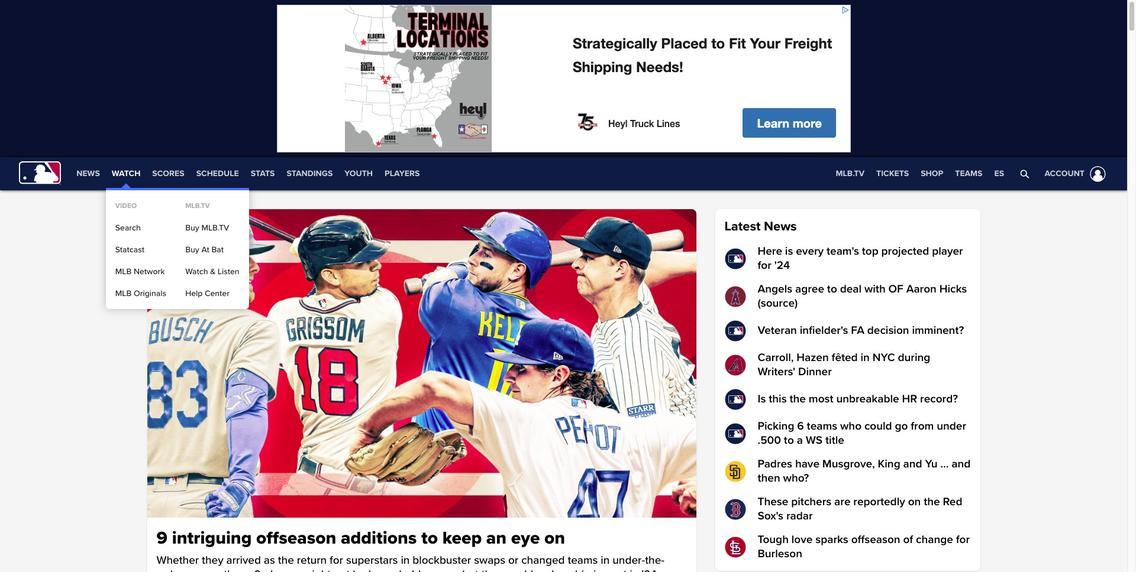 Task type: vqa. For each thing, say whether or not it's contained in the screenshot.
MLB.TV 'link'
yes



Task type: locate. For each thing, give the bounding box(es) containing it.
buy inside 'buy at bat' link
[[185, 245, 199, 255]]

2 horizontal spatial to
[[827, 283, 837, 296]]

mlb image left .500
[[725, 424, 746, 445]]

these
[[758, 496, 788, 510]]

0 horizontal spatial could
[[506, 569, 533, 573]]

a
[[797, 434, 803, 448], [566, 569, 572, 573]]

1 vertical spatial the
[[924, 496, 940, 510]]

1 vertical spatial to
[[784, 434, 794, 448]]

mlb.tv
[[836, 169, 865, 179], [185, 202, 210, 211], [201, 223, 229, 233]]

under-
[[613, 555, 645, 568]]

9
[[157, 528, 167, 550], [254, 569, 261, 573]]

1 vertical spatial for
[[956, 534, 970, 547]]

infielder's
[[800, 324, 848, 338]]

team's
[[827, 245, 859, 259]]

0 vertical spatial on
[[908, 496, 921, 510]]

2 mlb image from the top
[[725, 389, 746, 411]]

the inside these pitchers are reportedly on the red sox's radar
[[924, 496, 940, 510]]

0 vertical spatial radar
[[786, 510, 813, 524]]

agree
[[795, 283, 824, 296]]

in
[[861, 352, 870, 365], [401, 555, 410, 568], [601, 555, 610, 568], [630, 569, 639, 573]]

1 vertical spatial mlb image
[[725, 389, 746, 411]]

2 horizontal spatial the
[[924, 496, 940, 510]]

0 vertical spatial buy
[[185, 223, 199, 233]]

1 vertical spatial on
[[544, 528, 565, 550]]

to
[[827, 283, 837, 296], [784, 434, 794, 448], [421, 528, 438, 550]]

1 horizontal spatial on
[[908, 496, 921, 510]]

who?
[[783, 472, 809, 486]]

0 horizontal spatial and
[[903, 458, 922, 472]]

1 vertical spatial mlb image
[[725, 424, 746, 445]]

scores link
[[146, 157, 190, 191]]

1 vertical spatial they
[[481, 569, 503, 573]]

1 horizontal spatial and
[[952, 458, 971, 472]]

mlb image for picking
[[725, 424, 746, 445]]

sox's
[[758, 510, 784, 524]]

tough
[[758, 534, 789, 547]]

angels image
[[725, 286, 746, 308]]

and left yu
[[903, 458, 922, 472]]

mlb image left is
[[725, 389, 746, 411]]

2 vertical spatial the
[[278, 555, 294, 568]]

1 and from the left
[[903, 458, 922, 472]]

a left big
[[566, 569, 572, 573]]

1 mlb image from the top
[[725, 321, 746, 342]]

to left deal
[[827, 283, 837, 296]]

mlb.tv inside tertiary navigation element
[[836, 169, 865, 179]]

radar down pitchers
[[786, 510, 813, 524]]

fa
[[851, 324, 865, 338]]

help
[[185, 289, 203, 299]]

es link
[[989, 157, 1010, 191]]

to down picking
[[784, 434, 794, 448]]

0 vertical spatial mlb
[[115, 267, 132, 277]]

watch up video
[[112, 169, 140, 179]]

help center
[[185, 289, 230, 299]]

watch left &
[[185, 267, 208, 277]]

to inside angels agree to deal with of aaron hicks (source)
[[827, 283, 837, 296]]

top navigation element
[[0, 157, 1127, 310]]

0 vertical spatial to
[[827, 283, 837, 296]]

buy at bat
[[185, 245, 224, 255]]

1 vertical spatial teams
[[568, 555, 598, 568]]

for
[[758, 259, 772, 273], [956, 534, 970, 547], [330, 555, 343, 568]]

have
[[795, 458, 820, 472]]

big
[[575, 569, 591, 573]]

0 horizontal spatial a
[[566, 569, 572, 573]]

watch & listen
[[185, 267, 239, 277]]

1 horizontal spatial offseason
[[851, 534, 900, 547]]

1 horizontal spatial the
[[790, 393, 806, 407]]

1 vertical spatial a
[[566, 569, 572, 573]]

mlb image for is
[[725, 389, 746, 411]]

radar inside 9 intriguing offseason additions to keep an eye on whether they arrived as the return for superstars in blockbuster swaps or changed teams in under-the- radar moves, these 9 players might not be household names, but they could make a big impact in '24.
[[157, 569, 183, 573]]

1 vertical spatial radar
[[157, 569, 183, 573]]

1 vertical spatial buy
[[185, 245, 199, 255]]

on up changed
[[544, 528, 565, 550]]

1 horizontal spatial could
[[865, 420, 892, 434]]

mlb image down latest
[[725, 249, 746, 270]]

0 horizontal spatial 9
[[157, 528, 167, 550]]

0 horizontal spatial the
[[278, 555, 294, 568]]

0 vertical spatial teams
[[807, 420, 837, 434]]

offseason left of
[[851, 534, 900, 547]]

here is every team's top projected player for '24 link
[[725, 245, 971, 273]]

teams
[[807, 420, 837, 434], [568, 555, 598, 568]]

on right reportedly
[[908, 496, 921, 510]]

buy inside buy mlb.tv link
[[185, 223, 199, 233]]

2 horizontal spatial for
[[956, 534, 970, 547]]

buy for buy at bat
[[185, 245, 199, 255]]

0 vertical spatial watch
[[112, 169, 140, 179]]

the-
[[645, 555, 665, 568]]

teams link
[[949, 157, 989, 191]]

0 horizontal spatial they
[[202, 555, 223, 568]]

burleson
[[758, 548, 802, 562]]

mlb image down angels icon
[[725, 321, 746, 342]]

latest news
[[725, 219, 797, 235]]

a down the "6"
[[797, 434, 803, 448]]

2 mlb from the top
[[115, 289, 132, 299]]

reportedly
[[854, 496, 905, 510]]

1 horizontal spatial they
[[481, 569, 503, 573]]

mlb image
[[725, 321, 746, 342], [725, 389, 746, 411]]

0 vertical spatial the
[[790, 393, 806, 407]]

additions
[[341, 528, 417, 550]]

1 mlb image from the top
[[725, 249, 746, 270]]

1 vertical spatial could
[[506, 569, 533, 573]]

and right ...
[[952, 458, 971, 472]]

they down swaps on the bottom of the page
[[481, 569, 503, 573]]

veteran infielder's fa decision imminent?
[[758, 324, 964, 338]]

impact
[[594, 569, 627, 573]]

news inside secondary navigation element
[[76, 169, 100, 179]]

these pitchers are reportedly on the red sox's radar
[[758, 496, 963, 524]]

secondary navigation element
[[71, 157, 426, 310]]

mlb.tv up bat
[[201, 223, 229, 233]]

picking 6 teams who could go from under .500 to a ws title
[[758, 420, 966, 448]]

radar inside these pitchers are reportedly on the red sox's radar
[[786, 510, 813, 524]]

1 vertical spatial mlb
[[115, 289, 132, 299]]

is
[[785, 245, 793, 259]]

news up is
[[764, 219, 797, 235]]

'24.
[[642, 569, 660, 573]]

offseason inside 9 intriguing offseason additions to keep an eye on whether they arrived as the return for superstars in blockbuster swaps or changed teams in under-the- radar moves, these 9 players might not be household names, but they could make a big impact in '24.
[[256, 528, 336, 550]]

mlb.tv left tickets
[[836, 169, 865, 179]]

0 horizontal spatial to
[[421, 528, 438, 550]]

2 vertical spatial to
[[421, 528, 438, 550]]

and
[[903, 458, 922, 472], [952, 458, 971, 472]]

padres
[[758, 458, 792, 472]]

1 horizontal spatial watch
[[185, 267, 208, 277]]

teams
[[955, 169, 983, 179]]

1 horizontal spatial a
[[797, 434, 803, 448]]

for up not
[[330, 555, 343, 568]]

bat
[[212, 245, 224, 255]]

0 horizontal spatial offseason
[[256, 528, 336, 550]]

player
[[932, 245, 963, 259]]

1 horizontal spatial to
[[784, 434, 794, 448]]

watch inside "link"
[[185, 267, 208, 277]]

0 vertical spatial for
[[758, 259, 772, 273]]

offseason
[[256, 528, 336, 550], [851, 534, 900, 547]]

0 vertical spatial a
[[797, 434, 803, 448]]

tough love sparks offseason of change for burleson link
[[725, 534, 971, 562]]

keep
[[442, 528, 482, 550]]

in inside carroll, hazen fêted in nyc during writers' dinner
[[861, 352, 870, 365]]

in left the nyc
[[861, 352, 870, 365]]

they up moves,
[[202, 555, 223, 568]]

9 intriguing offseason additions to keep an eye on link
[[157, 528, 687, 550]]

2 vertical spatial for
[[330, 555, 343, 568]]

1 vertical spatial news
[[764, 219, 797, 235]]

every
[[796, 245, 824, 259]]

here
[[758, 245, 782, 259]]

1 buy from the top
[[185, 223, 199, 233]]

swaps
[[474, 555, 505, 568]]

advertisement element
[[277, 5, 851, 153]]

could left go at the right bottom
[[865, 420, 892, 434]]

whether
[[157, 555, 199, 568]]

0 horizontal spatial watch
[[112, 169, 140, 179]]

news left watch link
[[76, 169, 100, 179]]

mlb for mlb network
[[115, 267, 132, 277]]

teams up big
[[568, 555, 598, 568]]

teams up ws
[[807, 420, 837, 434]]

imminent?
[[912, 324, 964, 338]]

not
[[334, 569, 350, 573]]

video
[[115, 202, 137, 211]]

0 horizontal spatial teams
[[568, 555, 598, 568]]

be
[[353, 569, 366, 573]]

mlb down the 'statcast'
[[115, 267, 132, 277]]

for inside here is every team's top projected player for '24
[[758, 259, 772, 273]]

0 vertical spatial news
[[76, 169, 100, 179]]

0 vertical spatial mlb image
[[725, 249, 746, 270]]

1 horizontal spatial teams
[[807, 420, 837, 434]]

could inside 9 intriguing offseason additions to keep an eye on whether they arrived as the return for superstars in blockbuster swaps or changed teams in under-the- radar moves, these 9 players might not be household names, but they could make a big impact in '24.
[[506, 569, 533, 573]]

search link
[[111, 217, 171, 239]]

0 horizontal spatial radar
[[157, 569, 183, 573]]

these pitchers are reportedly on the red sox's radar link
[[725, 496, 971, 524]]

teams inside picking 6 teams who could go from under .500 to a ws title
[[807, 420, 837, 434]]

help center link
[[181, 283, 244, 305]]

1 vertical spatial 9
[[254, 569, 261, 573]]

the left red
[[924, 496, 940, 510]]

the up players
[[278, 555, 294, 568]]

2 buy from the top
[[185, 245, 199, 255]]

offseason up return
[[256, 528, 336, 550]]

1 mlb from the top
[[115, 267, 132, 277]]

buy up the 'buy at bat'
[[185, 223, 199, 233]]

mlb image
[[725, 249, 746, 270], [725, 424, 746, 445]]

originals
[[134, 289, 166, 299]]

for inside tough love sparks offseason of change for burleson
[[956, 534, 970, 547]]

news
[[76, 169, 100, 179], [764, 219, 797, 235]]

go
[[895, 420, 908, 434]]

carroll, hazen fêted in nyc during writers' dinner link
[[725, 352, 971, 380]]

mlb.tv up buy mlb.tv
[[185, 202, 210, 211]]

writers'
[[758, 366, 795, 379]]

0 vertical spatial could
[[865, 420, 892, 434]]

the right the this
[[790, 393, 806, 407]]

mlb image inside picking 6 teams who could go from under .500 to a ws title link
[[725, 424, 746, 445]]

mlb image inside here is every team's top projected player for '24 link
[[725, 249, 746, 270]]

0 horizontal spatial for
[[330, 555, 343, 568]]

0 vertical spatial mlb image
[[725, 321, 746, 342]]

statcast
[[115, 245, 144, 255]]

radar down whether
[[157, 569, 183, 573]]

&
[[210, 267, 216, 277]]

but
[[462, 569, 479, 573]]

to up blockbuster
[[421, 528, 438, 550]]

2 mlb image from the top
[[725, 424, 746, 445]]

buy at bat link
[[181, 239, 244, 261]]

for right change
[[956, 534, 970, 547]]

listen
[[218, 267, 239, 277]]

mlb network link
[[111, 261, 171, 283]]

offseason inside tough love sparks offseason of change for burleson
[[851, 534, 900, 547]]

0 vertical spatial mlb.tv
[[836, 169, 865, 179]]

a inside 9 intriguing offseason additions to keep an eye on whether they arrived as the return for superstars in blockbuster swaps or changed teams in under-the- radar moves, these 9 players might not be household names, but they could make a big impact in '24.
[[566, 569, 572, 573]]

major league baseball image
[[19, 161, 61, 185]]

could
[[865, 420, 892, 434], [506, 569, 533, 573]]

mlb left "originals"
[[115, 289, 132, 299]]

1 horizontal spatial radar
[[786, 510, 813, 524]]

could down or
[[506, 569, 533, 573]]

0 horizontal spatial news
[[76, 169, 100, 179]]

9 down arrived
[[254, 569, 261, 573]]

0 horizontal spatial on
[[544, 528, 565, 550]]

1 vertical spatial watch
[[185, 267, 208, 277]]

yu
[[925, 458, 938, 472]]

9 up whether
[[157, 528, 167, 550]]

most
[[809, 393, 834, 407]]

tertiary navigation element
[[830, 157, 1010, 191]]

for down here
[[758, 259, 772, 273]]

buy left at
[[185, 245, 199, 255]]

sparks
[[816, 534, 848, 547]]

1 horizontal spatial for
[[758, 259, 772, 273]]



Task type: describe. For each thing, give the bounding box(es) containing it.
6
[[797, 420, 804, 434]]

as
[[264, 555, 275, 568]]

angels agree to deal with of aaron hicks (source)
[[758, 283, 967, 311]]

scores
[[152, 169, 184, 179]]

center
[[205, 289, 230, 299]]

tough love sparks offseason of change for burleson
[[758, 534, 970, 562]]

buy for buy mlb.tv
[[185, 223, 199, 233]]

1 vertical spatial mlb.tv
[[185, 202, 210, 211]]

at
[[201, 245, 209, 255]]

'24
[[774, 259, 790, 273]]

deal
[[840, 283, 862, 296]]

1 horizontal spatial 9
[[254, 569, 261, 573]]

2 and from the left
[[952, 458, 971, 472]]

of
[[889, 283, 904, 296]]

a inside picking 6 teams who could go from under .500 to a ws title
[[797, 434, 803, 448]]

then
[[758, 472, 780, 486]]

standings
[[287, 169, 333, 179]]

for inside 9 intriguing offseason additions to keep an eye on whether they arrived as the return for superstars in blockbuster swaps or changed teams in under-the- radar moves, these 9 players might not be household names, but they could make a big impact in '24.
[[330, 555, 343, 568]]

angels
[[758, 283, 793, 296]]

of
[[903, 534, 913, 547]]

youth
[[345, 169, 373, 179]]

0 vertical spatial 9
[[157, 528, 167, 550]]

on inside these pitchers are reportedly on the red sox's radar
[[908, 496, 921, 510]]

in up household
[[401, 555, 410, 568]]

musgrove,
[[823, 458, 875, 472]]

is
[[758, 393, 766, 407]]

picking
[[758, 420, 794, 434]]

who
[[840, 420, 862, 434]]

news link
[[71, 157, 106, 191]]

are
[[834, 496, 851, 510]]

mlb originals link
[[111, 283, 171, 305]]

hicks
[[940, 283, 967, 296]]

(source)
[[758, 297, 798, 311]]

search
[[115, 223, 141, 233]]

to inside picking 6 teams who could go from under .500 to a ws title
[[784, 434, 794, 448]]

buy mlb.tv link
[[181, 217, 244, 239]]

change
[[916, 534, 953, 547]]

search image
[[1020, 169, 1029, 179]]

on inside 9 intriguing offseason additions to keep an eye on whether they arrived as the return for superstars in blockbuster swaps or changed teams in under-the- radar moves, these 9 players might not be household names, but they could make a big impact in '24.
[[544, 528, 565, 550]]

teams inside 9 intriguing offseason additions to keep an eye on whether they arrived as the return for superstars in blockbuster swaps or changed teams in under-the- radar moves, these 9 players might not be household names, but they could make a big impact in '24.
[[568, 555, 598, 568]]

love
[[792, 534, 813, 547]]

padres image
[[725, 462, 746, 483]]

with
[[865, 283, 886, 296]]

or
[[508, 555, 519, 568]]

players link
[[379, 157, 426, 191]]

tickets link
[[871, 157, 915, 191]]

the inside 9 intriguing offseason additions to keep an eye on whether they arrived as the return for superstars in blockbuster swaps or changed teams in under-the- radar moves, these 9 players might not be household names, but they could make a big impact in '24.
[[278, 555, 294, 568]]

blockbuster
[[413, 555, 471, 568]]

stats link
[[245, 157, 281, 191]]

carroll, hazen fêted in nyc during writers' dinner
[[758, 352, 930, 379]]

this
[[769, 393, 787, 407]]

stats
[[251, 169, 275, 179]]

arrived
[[226, 555, 261, 568]]

red sox image
[[725, 499, 746, 521]]

during
[[898, 352, 930, 365]]

household
[[368, 569, 421, 573]]

aaron
[[906, 283, 937, 296]]

9 intriguing offseason additions to keep an eye on image
[[147, 209, 696, 518]]

schedule
[[196, 169, 239, 179]]

is this the most unbreakable hr record? link
[[725, 389, 971, 411]]

cardinals image
[[725, 537, 746, 559]]

might
[[303, 569, 331, 573]]

mlb for mlb originals
[[115, 289, 132, 299]]

veteran
[[758, 324, 797, 338]]

players
[[385, 169, 420, 179]]

2 vertical spatial mlb.tv
[[201, 223, 229, 233]]

standings link
[[281, 157, 339, 191]]

mlb.tv link
[[830, 157, 871, 191]]

could inside picking 6 teams who could go from under .500 to a ws title
[[865, 420, 892, 434]]

.500
[[758, 434, 781, 448]]

names,
[[424, 569, 459, 573]]

these
[[224, 569, 251, 573]]

watch for watch & listen
[[185, 267, 208, 277]]

mlb image for veteran
[[725, 321, 746, 342]]

d backs image
[[725, 355, 746, 376]]

from
[[911, 420, 934, 434]]

padres have musgrove, king and yu ... and then who? link
[[725, 458, 971, 486]]

record?
[[920, 393, 958, 407]]

veteran infielder's fa decision imminent? link
[[725, 321, 971, 342]]

king
[[878, 458, 900, 472]]

in down under-
[[630, 569, 639, 573]]

make
[[536, 569, 563, 573]]

projected
[[882, 245, 929, 259]]

the inside is this the most unbreakable hr record? link
[[790, 393, 806, 407]]

video element
[[111, 217, 171, 305]]

padres have musgrove, king and yu ... and then who?
[[758, 458, 971, 486]]

...
[[941, 458, 949, 472]]

to inside 9 intriguing offseason additions to keep an eye on whether they arrived as the return for superstars in blockbuster swaps or changed teams in under-the- radar moves, these 9 players might not be household names, but they could make a big impact in '24.
[[421, 528, 438, 550]]

picking 6 teams who could go from under .500 to a ws title link
[[725, 420, 971, 449]]

changed
[[521, 555, 565, 568]]

dinner
[[798, 366, 832, 379]]

intriguing
[[172, 528, 252, 550]]

mlb.tv element
[[181, 217, 244, 305]]

mlb image for here
[[725, 249, 746, 270]]

schedule link
[[190, 157, 245, 191]]

1 horizontal spatial news
[[764, 219, 797, 235]]

mlb network
[[115, 267, 165, 277]]

account button
[[1038, 157, 1108, 191]]

account
[[1045, 169, 1085, 179]]

0 vertical spatial they
[[202, 555, 223, 568]]

in up impact
[[601, 555, 610, 568]]

watch for watch
[[112, 169, 140, 179]]



